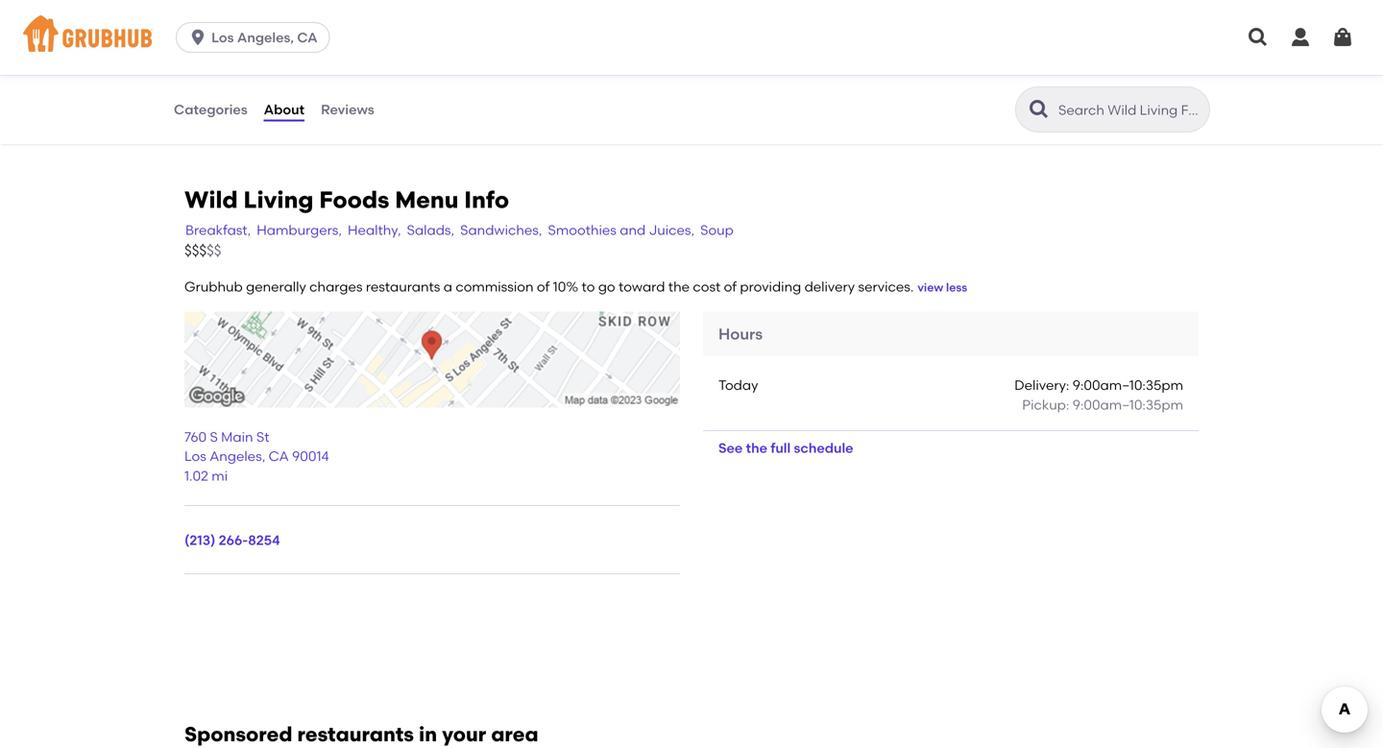 Task type: locate. For each thing, give the bounding box(es) containing it.
1 horizontal spatial of
[[724, 278, 737, 295]]

sponsored
[[184, 722, 292, 747]]

dishes
[[173, 59, 220, 75]]

full
[[771, 440, 791, 456]]

los angeles, ca button
[[176, 22, 338, 53]]

area
[[491, 722, 538, 747]]

9:00am–10:35pm
[[1073, 377, 1183, 394], [1073, 397, 1183, 413]]

smoothies and juices, button
[[547, 219, 696, 241]]

foods
[[319, 186, 389, 214]]

tab
[[165, 0, 315, 21]]

toward
[[619, 278, 665, 295]]

1 vertical spatial los
[[184, 448, 206, 465]]

9:00am–10:35pm up pickup: 9:00am–10:35pm
[[1073, 377, 1183, 394]]

ca right angeles,
[[297, 29, 318, 46]]

1 horizontal spatial the
[[746, 440, 767, 456]]

1 vertical spatial 9:00am–10:35pm
[[1073, 397, 1183, 413]]

ca inside button
[[297, 29, 318, 46]]

svg image
[[1247, 26, 1270, 49], [188, 28, 208, 47]]

see
[[719, 440, 743, 456]]

0 vertical spatial ca
[[297, 29, 318, 46]]

grubhub
[[184, 278, 243, 295]]

restaurants left in
[[297, 722, 414, 747]]

1 horizontal spatial svg image
[[1331, 26, 1354, 49]]

and
[[620, 222, 646, 238]]

1 horizontal spatial ca
[[297, 29, 318, 46]]

healthy, button
[[347, 219, 402, 241]]

sponsored restaurants in your area
[[184, 722, 538, 747]]

ca right ,
[[269, 448, 289, 465]]

generally
[[246, 278, 306, 295]]

los up dishes
[[211, 29, 234, 46]]

1 9:00am–10:35pm from the top
[[1073, 377, 1183, 394]]

0 horizontal spatial svg image
[[1289, 26, 1312, 49]]

sandwiches, button
[[459, 219, 543, 241]]

angeles,
[[237, 29, 294, 46]]

1 vertical spatial ca
[[269, 448, 289, 465]]

0 horizontal spatial of
[[537, 278, 550, 295]]

760 s main st los angeles , ca 90014 1.02 mi
[[184, 429, 329, 484]]

restaurants left a
[[366, 278, 440, 295]]

the left cost at right
[[668, 278, 690, 295]]

sandwiches,
[[460, 222, 542, 238]]

of right cost at right
[[724, 278, 737, 295]]

0 horizontal spatial svg image
[[188, 28, 208, 47]]

see the full schedule
[[719, 440, 854, 456]]

today
[[719, 377, 758, 394]]

main navigation navigation
[[0, 0, 1383, 75]]

0 vertical spatial the
[[668, 278, 690, 295]]

to
[[582, 278, 595, 295]]

of
[[537, 278, 550, 295], [724, 278, 737, 295]]

2 svg image from the left
[[1331, 26, 1354, 49]]

of left the 10%
[[537, 278, 550, 295]]

salads, button
[[406, 219, 455, 241]]

los
[[211, 29, 234, 46], [184, 448, 206, 465]]

los inside 760 s main st los angeles , ca 90014 1.02 mi
[[184, 448, 206, 465]]

los down 760 in the left of the page
[[184, 448, 206, 465]]

0 vertical spatial restaurants
[[366, 278, 440, 295]]

less
[[946, 281, 967, 295]]

breakfast, hamburgers, healthy, salads, sandwiches, smoothies and juices, soup
[[185, 222, 734, 238]]

pickup:
[[1022, 397, 1069, 413]]

0 horizontal spatial ca
[[269, 448, 289, 465]]

see the full schedule button
[[703, 431, 869, 466]]

hamburgers, button
[[256, 219, 343, 241]]

0 vertical spatial 9:00am–10:35pm
[[1073, 377, 1183, 394]]

1 of from the left
[[537, 278, 550, 295]]

traditional dishes
[[173, 39, 264, 75]]

soup
[[700, 222, 734, 238]]

svg image inside los angeles, ca button
[[188, 28, 208, 47]]

1 horizontal spatial los
[[211, 29, 234, 46]]

the left full at the right of the page
[[746, 440, 767, 456]]

mi
[[212, 468, 228, 484]]

1 vertical spatial the
[[746, 440, 767, 456]]

10%
[[553, 278, 578, 295]]

menu
[[395, 186, 459, 214]]

about
[[264, 101, 305, 118]]

los inside button
[[211, 29, 234, 46]]

90014
[[292, 448, 329, 465]]

go
[[598, 278, 615, 295]]

svg image
[[1289, 26, 1312, 49], [1331, 26, 1354, 49]]

2 9:00am–10:35pm from the top
[[1073, 397, 1183, 413]]

smoothies
[[548, 222, 617, 238]]

9:00am–10:35pm down delivery: 9:00am–10:35pm
[[1073, 397, 1183, 413]]

commission
[[456, 278, 534, 295]]

ca
[[297, 29, 318, 46], [269, 448, 289, 465]]

0 vertical spatial los
[[211, 29, 234, 46]]

restaurants
[[366, 278, 440, 295], [297, 722, 414, 747]]

the
[[668, 278, 690, 295], [746, 440, 767, 456]]

0 horizontal spatial los
[[184, 448, 206, 465]]



Task type: vqa. For each thing, say whether or not it's contained in the screenshot.
the Star icon associated with Kizuki Ramen & Izakaya
no



Task type: describe. For each thing, give the bounding box(es) containing it.
(213)
[[184, 532, 215, 549]]

Search Wild Living Foods search field
[[1057, 101, 1204, 119]]

$$$$$
[[184, 242, 221, 259]]

st
[[256, 429, 269, 445]]

delivery:
[[1015, 377, 1069, 394]]

,
[[262, 448, 265, 465]]

view less button
[[918, 280, 967, 296]]

delivery
[[805, 278, 855, 295]]

breakfast, button
[[184, 219, 252, 241]]

cost
[[693, 278, 721, 295]]

reviews
[[321, 101, 374, 118]]

services.
[[858, 278, 914, 295]]

living
[[244, 186, 314, 214]]

categories
[[174, 101, 248, 118]]

(213) 266-8254 button
[[184, 531, 280, 550]]

the inside button
[[746, 440, 767, 456]]

los angeles, ca
[[211, 29, 318, 46]]

9:00am–10:35pm for pickup: 9:00am–10:35pm
[[1073, 397, 1183, 413]]

categories button
[[173, 75, 248, 144]]

breakfast,
[[185, 222, 251, 238]]

about button
[[263, 75, 306, 144]]

1 horizontal spatial svg image
[[1247, 26, 1270, 49]]

reviews button
[[320, 75, 375, 144]]

schedule
[[794, 440, 854, 456]]

angeles
[[210, 448, 262, 465]]

1 vertical spatial restaurants
[[297, 722, 414, 747]]

in
[[419, 722, 437, 747]]

1 svg image from the left
[[1289, 26, 1312, 49]]

a
[[444, 278, 452, 295]]

grubhub generally charges restaurants a commission of 10% to go toward the cost of providing delivery services. view less
[[184, 278, 967, 295]]

9:00am–10:35pm for delivery: 9:00am–10:35pm
[[1073, 377, 1183, 394]]

pickup: 9:00am–10:35pm
[[1022, 397, 1183, 413]]

charges
[[309, 278, 363, 295]]

main
[[221, 429, 253, 445]]

hamburgers,
[[257, 222, 342, 238]]

delivery: 9:00am–10:35pm
[[1015, 377, 1183, 394]]

1.02
[[184, 468, 208, 484]]

266-
[[219, 532, 248, 549]]

wild
[[184, 186, 238, 214]]

ca inside 760 s main st los angeles , ca 90014 1.02 mi
[[269, 448, 289, 465]]

soup button
[[699, 219, 735, 241]]

healthy,
[[348, 222, 401, 238]]

info
[[464, 186, 509, 214]]

s
[[210, 429, 218, 445]]

(213) 266-8254
[[184, 532, 280, 549]]

$$$
[[184, 242, 207, 259]]

your
[[442, 722, 486, 747]]

providing
[[740, 278, 801, 295]]

hours
[[719, 325, 763, 344]]

0 horizontal spatial the
[[668, 278, 690, 295]]

wild living foods menu info
[[184, 186, 509, 214]]

8254
[[248, 532, 280, 549]]

salads,
[[407, 222, 454, 238]]

2 of from the left
[[724, 278, 737, 295]]

traditional
[[173, 39, 264, 55]]

juices,
[[649, 222, 695, 238]]

search icon image
[[1028, 98, 1051, 121]]

view
[[918, 281, 943, 295]]

760
[[184, 429, 207, 445]]



